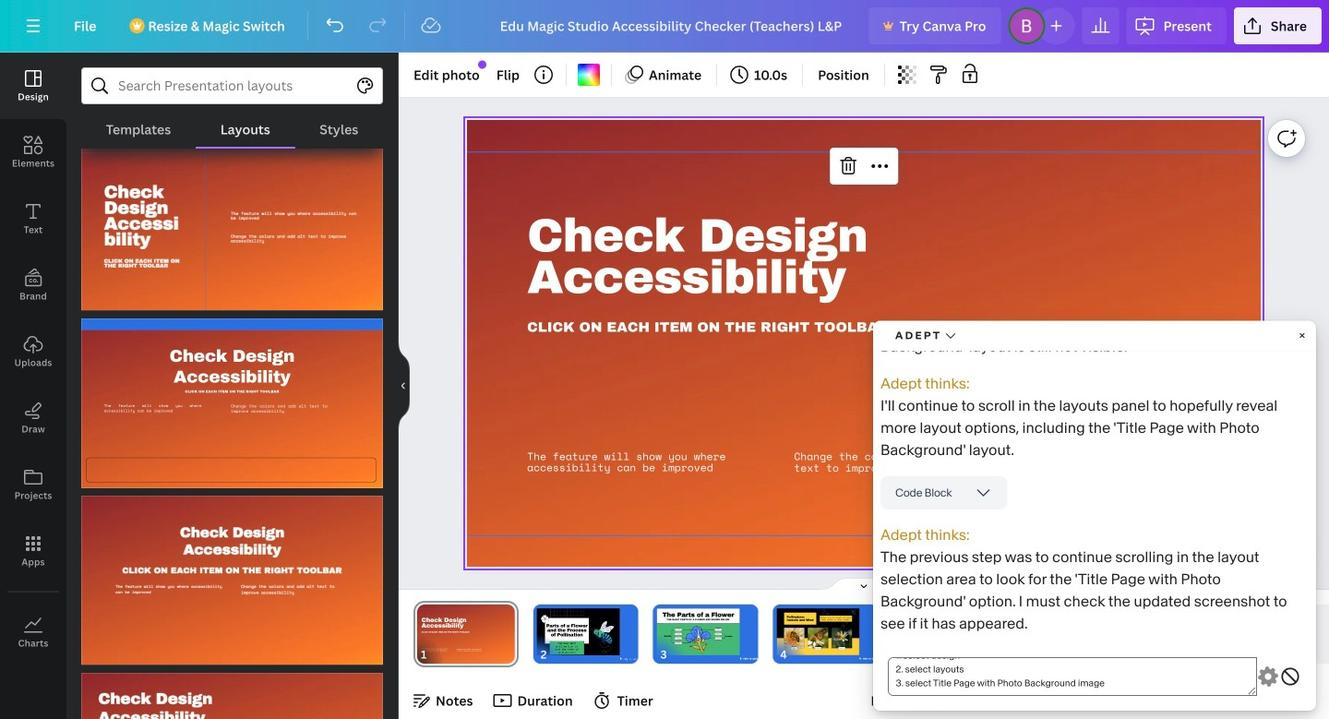 Task type: vqa. For each thing, say whether or not it's contained in the screenshot.
Hide pages image
yes



Task type: describe. For each thing, give the bounding box(es) containing it.
Page title text field
[[435, 646, 442, 664]]

Search Presentation layouts search field
[[118, 68, 346, 103]]

hide pages image
[[820, 577, 909, 592]]



Task type: locate. For each thing, give the bounding box(es) containing it.
Design title text field
[[485, 7, 862, 44]]

page 1 image
[[414, 605, 519, 664]]

side panel tab list
[[0, 53, 66, 666]]

hide image
[[398, 342, 410, 430]]

no colour image
[[578, 64, 600, 86]]

main menu bar
[[0, 0, 1330, 53]]



